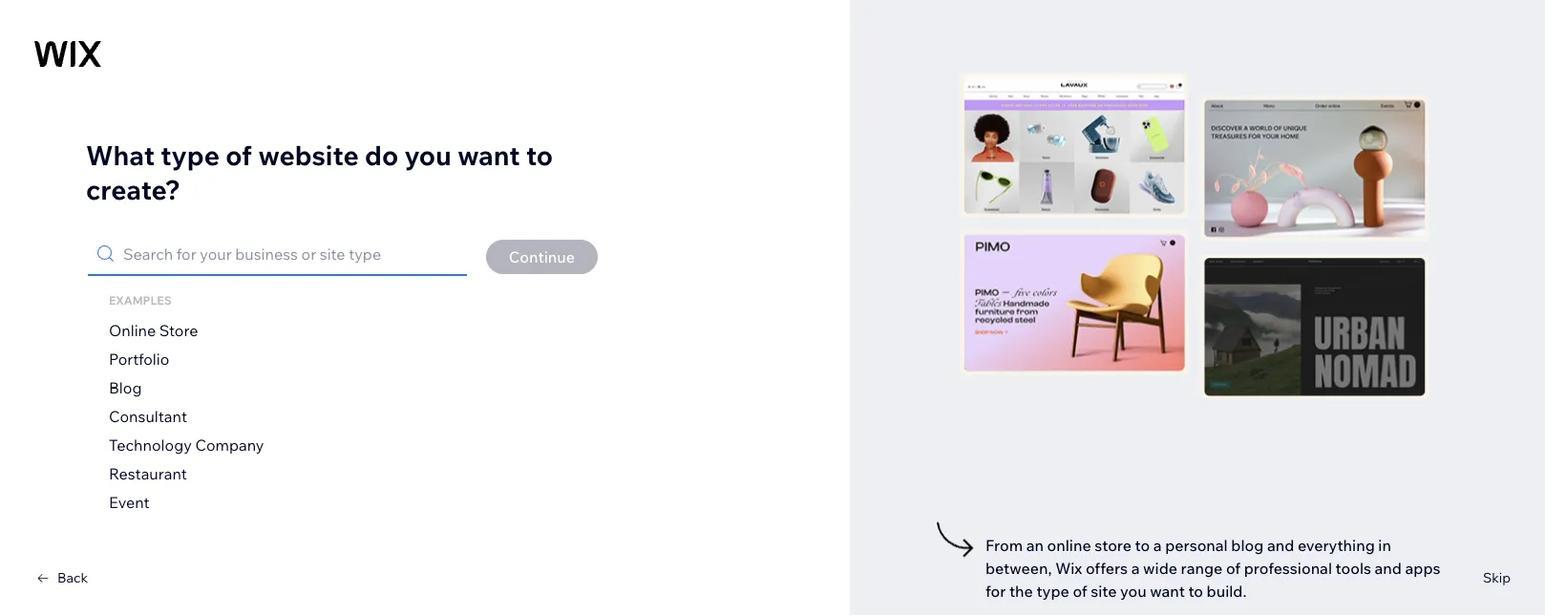 Task type: locate. For each thing, give the bounding box(es) containing it.
2 vertical spatial to
[[1189, 582, 1204, 601]]

want inside from an online store to a personal blog and everything in between, wix offers a wide range of professional tools and apps for the type of site you want to build.
[[1151, 582, 1186, 601]]

and down in
[[1375, 559, 1403, 578]]

1 horizontal spatial type
[[1037, 582, 1070, 601]]

create?
[[86, 172, 181, 206]]

to inside what type of website do you want to create?
[[526, 138, 553, 172]]

1 vertical spatial to
[[1136, 536, 1151, 555]]

portfolio button
[[109, 348, 169, 371]]

of
[[226, 138, 252, 172], [1227, 559, 1241, 578], [1073, 582, 1088, 601]]

of up build.
[[1227, 559, 1241, 578]]

of inside what type of website do you want to create?
[[226, 138, 252, 172]]

1 vertical spatial type
[[1037, 582, 1070, 601]]

0 vertical spatial a
[[1154, 536, 1162, 555]]

0 horizontal spatial and
[[1268, 536, 1295, 555]]

1 vertical spatial of
[[1227, 559, 1241, 578]]

type
[[161, 138, 220, 172], [1037, 582, 1070, 601]]

online store button
[[109, 319, 198, 342]]

and up the professional
[[1268, 536, 1295, 555]]

store
[[159, 321, 198, 340]]

2 horizontal spatial of
[[1227, 559, 1241, 578]]

restaurant button
[[109, 462, 187, 485]]

0 horizontal spatial you
[[405, 138, 452, 172]]

professional
[[1245, 559, 1333, 578]]

a up wide
[[1154, 536, 1162, 555]]

a
[[1154, 536, 1162, 555], [1132, 559, 1140, 578]]

0 horizontal spatial to
[[526, 138, 553, 172]]

you
[[405, 138, 452, 172], [1121, 582, 1147, 601]]

type up create?
[[161, 138, 220, 172]]

technology
[[109, 436, 192, 455]]

site
[[1091, 582, 1117, 601]]

and
[[1268, 536, 1295, 555], [1375, 559, 1403, 578]]

0 vertical spatial and
[[1268, 536, 1295, 555]]

1 horizontal spatial want
[[1151, 582, 1186, 601]]

for
[[986, 582, 1006, 601]]

to
[[526, 138, 553, 172], [1136, 536, 1151, 555], [1189, 582, 1204, 601]]

a left wide
[[1132, 559, 1140, 578]]

1 horizontal spatial of
[[1073, 582, 1088, 601]]

1 vertical spatial want
[[1151, 582, 1186, 601]]

wix
[[1056, 559, 1083, 578]]

0 vertical spatial you
[[405, 138, 452, 172]]

restaurant
[[109, 464, 187, 483]]

website
[[258, 138, 359, 172]]

1 vertical spatial you
[[1121, 582, 1147, 601]]

1 vertical spatial a
[[1132, 559, 1140, 578]]

from
[[986, 536, 1023, 555]]

in
[[1379, 536, 1392, 555]]

0 vertical spatial want
[[458, 138, 520, 172]]

tools
[[1336, 559, 1372, 578]]

0 vertical spatial to
[[526, 138, 553, 172]]

apps
[[1406, 559, 1441, 578]]

online store portfolio blog consultant technology company restaurant event
[[109, 321, 264, 512]]

1 vertical spatial and
[[1375, 559, 1403, 578]]

1 horizontal spatial you
[[1121, 582, 1147, 601]]

personal
[[1166, 536, 1228, 555]]

0 horizontal spatial want
[[458, 138, 520, 172]]

consultant
[[109, 407, 187, 426]]

want
[[458, 138, 520, 172], [1151, 582, 1186, 601]]

want inside what type of website do you want to create?
[[458, 138, 520, 172]]

of left website
[[226, 138, 252, 172]]

you right site
[[1121, 582, 1147, 601]]

1 horizontal spatial to
[[1136, 536, 1151, 555]]

0 horizontal spatial type
[[161, 138, 220, 172]]

online
[[1048, 536, 1092, 555]]

type down "wix"
[[1037, 582, 1070, 601]]

0 horizontal spatial a
[[1132, 559, 1140, 578]]

0 vertical spatial type
[[161, 138, 220, 172]]

Search for your business or site type field
[[118, 235, 460, 273]]

offers
[[1086, 559, 1128, 578]]

portfolio
[[109, 350, 169, 369]]

0 horizontal spatial of
[[226, 138, 252, 172]]

wide
[[1144, 559, 1178, 578]]

2 horizontal spatial to
[[1189, 582, 1204, 601]]

skip
[[1484, 569, 1512, 586]]

you right do
[[405, 138, 452, 172]]

you inside what type of website do you want to create?
[[405, 138, 452, 172]]

0 vertical spatial of
[[226, 138, 252, 172]]

of left site
[[1073, 582, 1088, 601]]



Task type: vqa. For each thing, say whether or not it's contained in the screenshot.
the middle use
no



Task type: describe. For each thing, give the bounding box(es) containing it.
1 horizontal spatial and
[[1375, 559, 1403, 578]]

back button
[[34, 569, 88, 587]]

examples
[[109, 293, 172, 308]]

event
[[109, 493, 150, 512]]

blog button
[[109, 376, 142, 399]]

an
[[1027, 536, 1044, 555]]

everything
[[1298, 536, 1376, 555]]

what type of website do you want to create?
[[86, 138, 553, 206]]

build.
[[1207, 582, 1247, 601]]

type inside what type of website do you want to create?
[[161, 138, 220, 172]]

you inside from an online store to a personal blog and everything in between, wix offers a wide range of professional tools and apps for the type of site you want to build.
[[1121, 582, 1147, 601]]

blog
[[109, 378, 142, 397]]

2 vertical spatial of
[[1073, 582, 1088, 601]]

event button
[[109, 491, 150, 514]]

back
[[57, 569, 88, 586]]

blog
[[1232, 536, 1264, 555]]

online
[[109, 321, 156, 340]]

do
[[365, 138, 399, 172]]

technology company button
[[109, 434, 264, 457]]

company
[[195, 436, 264, 455]]

store
[[1095, 536, 1132, 555]]

what
[[86, 138, 155, 172]]

consultant button
[[109, 405, 187, 428]]

from an online store to a personal blog and everything in between, wix offers a wide range of professional tools and apps for the type of site you want to build.
[[986, 536, 1441, 601]]

between,
[[986, 559, 1052, 578]]

type inside from an online store to a personal blog and everything in between, wix offers a wide range of professional tools and apps for the type of site you want to build.
[[1037, 582, 1070, 601]]

the
[[1010, 582, 1034, 601]]

range
[[1182, 559, 1223, 578]]

1 horizontal spatial a
[[1154, 536, 1162, 555]]

skip button
[[1484, 569, 1512, 587]]



